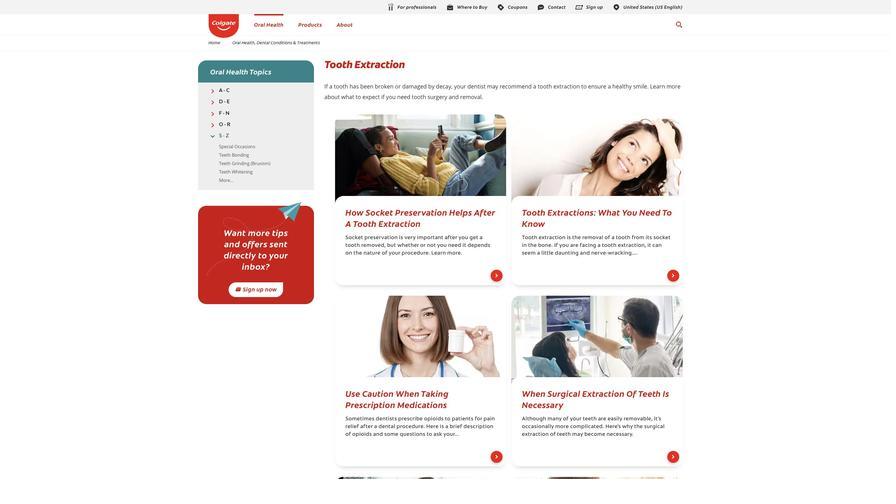 Task type: locate. For each thing, give the bounding box(es) containing it.
to left the ensure
[[582, 83, 587, 90]]

some
[[385, 432, 399, 438]]

- for d
[[224, 100, 226, 105]]

health
[[267, 21, 284, 28], [226, 67, 248, 76]]

0 vertical spatial are
[[571, 243, 579, 249]]

0 horizontal spatial more
[[248, 227, 270, 238]]

or left "not"
[[421, 243, 426, 249]]

after down sometimes at left bottom
[[361, 425, 373, 430]]

when up prescribe
[[396, 388, 420, 399]]

a left dental
[[374, 425, 377, 430]]

1 horizontal spatial more
[[556, 425, 569, 430]]

tooth
[[325, 58, 353, 71], [522, 206, 546, 218], [353, 218, 377, 229], [522, 236, 538, 241]]

health up c on the top
[[226, 67, 248, 76]]

- right s
[[223, 134, 225, 139]]

are
[[571, 243, 579, 249], [599, 417, 607, 422]]

0 vertical spatial socket
[[366, 206, 393, 218]]

a left c on the top
[[219, 88, 223, 94]]

of down many
[[551, 432, 556, 438]]

of inside socket preservation is very important after you get a tooth removed, but whether or not you need it depends on the nature of your procedure. learn more.
[[382, 251, 388, 256]]

not
[[427, 243, 436, 249]]

0 horizontal spatial when
[[396, 388, 420, 399]]

0 horizontal spatial is
[[399, 236, 404, 241]]

0 horizontal spatial may
[[487, 83, 499, 90]]

tooth up on
[[346, 243, 360, 249]]

0 horizontal spatial oral
[[210, 67, 225, 76]]

1 horizontal spatial opioids
[[424, 417, 444, 422]]

s - z menu
[[198, 143, 314, 185]]

1 vertical spatial socket
[[346, 236, 363, 241]]

after
[[474, 206, 496, 218]]

2 vertical spatial more
[[556, 425, 569, 430]]

now
[[265, 286, 277, 293]]

0 horizontal spatial it
[[463, 243, 467, 249]]

z
[[226, 134, 229, 139]]

more right the smile.
[[667, 83, 681, 90]]

teeth up more...
[[219, 169, 231, 175]]

2 vertical spatial extraction
[[522, 432, 549, 438]]

tooth up the extraction,
[[616, 236, 631, 241]]

are inside although many of your teeth are easily removable, it's occasionally more complicated. here's why the surgical extraction of teeth may become necessary.
[[599, 417, 607, 422]]

topics
[[250, 67, 272, 76]]

when up 'although'
[[522, 388, 546, 399]]

depends
[[468, 243, 491, 249]]

may right the dentist
[[487, 83, 499, 90]]

medications
[[398, 399, 447, 411]]

1 horizontal spatial oral
[[233, 40, 241, 45]]

more.
[[448, 251, 463, 256]]

decay,
[[436, 83, 453, 90]]

1 vertical spatial more
[[248, 227, 270, 238]]

here's
[[606, 425, 621, 430]]

your
[[454, 83, 466, 90], [269, 249, 288, 261], [389, 251, 401, 256], [570, 417, 582, 422]]

damaged
[[403, 83, 427, 90]]

your up complicated.
[[570, 417, 582, 422]]

extraction left the ensure
[[554, 83, 580, 90]]

is left very on the left of the page
[[399, 236, 404, 241]]

of inside the sometimes dentists prescribe opioids to patients for pain relief after a dental procedure. here is a brief description of opioids and some questions to ask your...
[[346, 432, 351, 438]]

0 vertical spatial more
[[667, 83, 681, 90]]

0 vertical spatial learn
[[651, 83, 666, 90]]

about
[[325, 93, 340, 101]]

1 horizontal spatial socket
[[366, 206, 393, 218]]

1 horizontal spatial need
[[449, 243, 462, 249]]

socket up on
[[346, 236, 363, 241]]

a up wracking....
[[612, 236, 615, 241]]

oral left health,
[[233, 40, 241, 45]]

1 horizontal spatial teeth
[[583, 417, 597, 422]]

0 horizontal spatial teeth
[[557, 432, 571, 438]]

extraction up very on the left of the page
[[379, 218, 421, 229]]

if right bone.
[[555, 243, 558, 249]]

is inside socket preservation is very important after you get a tooth removed, but whether or not you need it depends on the nature of your procedure. learn more.
[[399, 236, 404, 241]]

the right on
[[354, 251, 363, 256]]

socket inside the how socket preservation helps after a tooth extraction
[[366, 206, 393, 218]]

- for o
[[224, 122, 226, 128]]

about button
[[337, 21, 353, 28]]

2 horizontal spatial more
[[667, 83, 681, 90]]

1 vertical spatial if
[[555, 243, 558, 249]]

0 horizontal spatial learn
[[432, 251, 446, 256]]

0 horizontal spatial a
[[219, 88, 223, 94]]

need down damaged
[[397, 93, 411, 101]]

extraction up broken
[[355, 58, 405, 71]]

after inside the sometimes dentists prescribe opioids to patients for pain relief after a dental procedure. here is a brief description of opioids and some questions to ask your...
[[361, 425, 373, 430]]

seem
[[522, 251, 536, 256]]

a
[[330, 83, 333, 90], [534, 83, 537, 90], [608, 83, 611, 90], [480, 236, 483, 241], [612, 236, 615, 241], [598, 243, 601, 249], [538, 251, 541, 256], [374, 425, 377, 430], [446, 425, 449, 430]]

caution
[[362, 388, 394, 399]]

1 vertical spatial after
[[361, 425, 373, 430]]

2 vertical spatial extraction
[[583, 388, 625, 399]]

prescribe
[[399, 417, 423, 422]]

2 horizontal spatial is
[[567, 236, 571, 241]]

it left depends
[[463, 243, 467, 249]]

1 horizontal spatial after
[[445, 236, 458, 241]]

procedure. down whether at the left of page
[[402, 251, 430, 256]]

teeth up complicated.
[[583, 417, 597, 422]]

if up about
[[325, 83, 328, 90]]

need inside socket preservation is very important after you get a tooth removed, but whether or not you need it depends on the nature of your procedure. learn more.
[[449, 243, 462, 249]]

and down facing
[[581, 251, 590, 256]]

extraction for surgical
[[522, 432, 549, 438]]

extraction down occasionally at the bottom right
[[522, 432, 549, 438]]

1 horizontal spatial is
[[440, 425, 444, 430]]

extraction,
[[618, 243, 647, 249]]

0 vertical spatial a
[[219, 88, 223, 94]]

tooth extractions: what you need to know
[[522, 206, 673, 229]]

d - e button
[[198, 99, 314, 105]]

0 horizontal spatial need
[[397, 93, 411, 101]]

it down the its
[[648, 243, 652, 249]]

and left the offers
[[224, 238, 240, 250]]

learn right the smile.
[[651, 83, 666, 90]]

- inside popup button
[[223, 134, 225, 139]]

1 horizontal spatial or
[[421, 243, 426, 249]]

1 vertical spatial opioids
[[353, 432, 372, 438]]

None search field
[[676, 18, 683, 32]]

if
[[325, 83, 328, 90], [555, 243, 558, 249]]

opioids down relief
[[353, 432, 372, 438]]

of inside the tooth extraction is the removal of a tooth from its socket in the bone. if you are facing a tooth extraction, it can seem a little daunting and nerve-wracking....
[[605, 236, 611, 241]]

your inside although many of your teeth are easily removable, it's occasionally more complicated. here's why the surgical extraction of teeth may become necessary.
[[570, 417, 582, 422]]

are up the daunting
[[571, 243, 579, 249]]

you up the daunting
[[560, 243, 569, 249]]

the down removable,
[[635, 425, 643, 430]]

1 vertical spatial extraction
[[379, 218, 421, 229]]

tooth up nerve-
[[602, 243, 617, 249]]

learn down "not"
[[432, 251, 446, 256]]

contact icon image
[[537, 3, 546, 11]]

0 horizontal spatial are
[[571, 243, 579, 249]]

extraction
[[554, 83, 580, 90], [539, 236, 566, 241], [522, 432, 549, 438]]

home link
[[204, 40, 225, 45]]

0 horizontal spatial socket
[[346, 236, 363, 241]]

tooth for tooth extractions: what you need to know
[[522, 206, 546, 218]]

of right removal
[[605, 236, 611, 241]]

about
[[337, 21, 353, 28]]

1 horizontal spatial when
[[522, 388, 546, 399]]

1 vertical spatial teeth
[[557, 432, 571, 438]]

0 vertical spatial extraction
[[355, 58, 405, 71]]

1 horizontal spatial learn
[[651, 83, 666, 90]]

or right broken
[[395, 83, 401, 90]]

1 vertical spatial may
[[573, 432, 584, 438]]

1 vertical spatial a
[[346, 218, 352, 229]]

- right f
[[223, 111, 225, 116]]

oral health
[[254, 21, 284, 28]]

f - n button
[[198, 111, 314, 117]]

- inside 'popup button'
[[224, 88, 225, 94]]

health inside dropdown button
[[226, 67, 248, 76]]

offers
[[242, 238, 268, 250]]

- left r
[[224, 122, 226, 128]]

oral up dental
[[254, 21, 265, 28]]

tooth up what at top left
[[334, 83, 348, 90]]

get
[[470, 236, 479, 241]]

to down here
[[427, 432, 433, 438]]

are left easily
[[599, 417, 607, 422]]

know
[[522, 218, 546, 229]]

1 vertical spatial need
[[449, 243, 462, 249]]

tooth for tooth extraction is the removal of a tooth from its socket in the bone. if you are facing a tooth extraction, it can seem a little daunting and nerve-wracking....
[[522, 236, 538, 241]]

helps
[[450, 206, 472, 218]]

inbox?
[[242, 261, 270, 272]]

socket right how at the left top
[[366, 206, 393, 218]]

or inside if a tooth has been broken or damaged by decay, your dentist may recommend a tooth extraction to ensure a healthy smile. learn more about what to expect if you need tooth surgery and removal.
[[395, 83, 401, 90]]

teeth whitening link
[[219, 169, 253, 175]]

extraction up bone.
[[539, 236, 566, 241]]

may down complicated.
[[573, 432, 584, 438]]

broken
[[375, 83, 394, 90]]

paper airplane image
[[207, 199, 305, 282]]

occasionally
[[522, 425, 554, 430]]

2 horizontal spatial oral
[[254, 21, 265, 28]]

surgical
[[645, 425, 665, 430]]

removal
[[583, 236, 604, 241]]

more down many
[[556, 425, 569, 430]]

tooth inside the how socket preservation helps after a tooth extraction
[[353, 218, 377, 229]]

is up the ask
[[440, 425, 444, 430]]

o - r button
[[198, 122, 314, 128]]

pain
[[484, 417, 495, 422]]

is inside the tooth extraction is the removal of a tooth from its socket in the bone. if you are facing a tooth extraction, it can seem a little daunting and nerve-wracking....
[[567, 236, 571, 241]]

f - n
[[219, 111, 230, 116]]

how
[[346, 206, 364, 218]]

1 when from the left
[[396, 388, 420, 399]]

1 vertical spatial are
[[599, 417, 607, 422]]

0 vertical spatial after
[[445, 236, 458, 241]]

0 vertical spatial need
[[397, 93, 411, 101]]

0 vertical spatial oral
[[254, 21, 265, 28]]

more... link
[[219, 177, 234, 184]]

oral for oral health, dental conditions & treatments
[[233, 40, 241, 45]]

and down decay,
[[449, 93, 459, 101]]

0 horizontal spatial or
[[395, 83, 401, 90]]

-
[[224, 88, 225, 94], [224, 100, 226, 105], [223, 111, 225, 116], [224, 122, 226, 128], [223, 134, 225, 139]]

1 vertical spatial learn
[[432, 251, 446, 256]]

extraction inside the tooth extraction is the removal of a tooth from its socket in the bone. if you are facing a tooth extraction, it can seem a little daunting and nerve-wracking....
[[539, 236, 566, 241]]

tooth extraction
[[325, 58, 405, 71]]

the
[[573, 236, 581, 241], [529, 243, 537, 249], [354, 251, 363, 256], [635, 425, 643, 430]]

opioids up here
[[424, 417, 444, 422]]

0 vertical spatial if
[[325, 83, 328, 90]]

when inside the 'use caution when taking prescription medications'
[[396, 388, 420, 399]]

teeth inside when surgical extraction of teeth is necessary
[[639, 388, 661, 399]]

1 vertical spatial extraction
[[539, 236, 566, 241]]

1 it from the left
[[463, 243, 467, 249]]

after up more.
[[445, 236, 458, 241]]

n
[[226, 111, 230, 116]]

1 vertical spatial oral
[[233, 40, 241, 45]]

extraction left of
[[583, 388, 625, 399]]

teeth down many
[[557, 432, 571, 438]]

0 vertical spatial procedure.
[[402, 251, 430, 256]]

1 horizontal spatial it
[[648, 243, 652, 249]]

easily
[[608, 417, 623, 422]]

extraction inside although many of your teeth are easily removable, it's occasionally more complicated. here's why the surgical extraction of teeth may become necessary.
[[522, 432, 549, 438]]

0 vertical spatial extraction
[[554, 83, 580, 90]]

1 vertical spatial health
[[226, 67, 248, 76]]

of down relief
[[346, 432, 351, 438]]

0 horizontal spatial after
[[361, 425, 373, 430]]

is for tooth
[[399, 236, 404, 241]]

important
[[417, 236, 444, 241]]

your up removal.
[[454, 83, 466, 90]]

after
[[445, 236, 458, 241], [361, 425, 373, 430]]

socket
[[366, 206, 393, 218], [346, 236, 363, 241]]

need up more.
[[449, 243, 462, 249]]

special occasions link
[[219, 144, 255, 150]]

may inside if a tooth has been broken or damaged by decay, your dentist may recommend a tooth extraction to ensure a healthy smile. learn more about what to expect if you need tooth surgery and removal.
[[487, 83, 499, 90]]

can
[[653, 243, 662, 249]]

2 vertical spatial oral
[[210, 67, 225, 76]]

why
[[623, 425, 633, 430]]

and down dental
[[373, 432, 383, 438]]

where to buy icon image
[[446, 3, 455, 11]]

1 horizontal spatial a
[[346, 218, 352, 229]]

oral inside dropdown button
[[210, 67, 225, 76]]

your down tips
[[269, 249, 288, 261]]

whether
[[398, 243, 419, 249]]

1 horizontal spatial health
[[267, 21, 284, 28]]

more inside want more tips and offers sent directly to your inbox?
[[248, 227, 270, 238]]

when inside when surgical extraction of teeth is necessary
[[522, 388, 546, 399]]

removable,
[[624, 417, 653, 422]]

extractions:
[[548, 206, 597, 218]]

teeth down special
[[219, 152, 231, 158]]

0 horizontal spatial health
[[226, 67, 248, 76]]

oral health, dental conditions & treatments link
[[228, 40, 325, 45]]

tips
[[272, 227, 288, 238]]

health for oral health
[[267, 21, 284, 28]]

tooth inside the tooth extraction is the removal of a tooth from its socket in the bone. if you are facing a tooth extraction, it can seem a little daunting and nerve-wracking....
[[522, 236, 538, 241]]

if inside if a tooth has been broken or damaged by decay, your dentist may recommend a tooth extraction to ensure a healthy smile. learn more about what to expect if you need tooth surgery and removal.
[[325, 83, 328, 90]]

a right 'get'
[[480, 236, 483, 241]]

a right recommend
[[534, 83, 537, 90]]

more left tips
[[248, 227, 270, 238]]

extraction inside if a tooth has been broken or damaged by decay, your dentist may recommend a tooth extraction to ensure a healthy smile. learn more about what to expect if you need tooth surgery and removal.
[[554, 83, 580, 90]]

teeth left is
[[639, 388, 661, 399]]

your down but at the left of the page
[[389, 251, 401, 256]]

1 horizontal spatial may
[[573, 432, 584, 438]]

s
[[219, 134, 222, 139]]

it's
[[655, 417, 662, 422]]

oral health topics
[[210, 67, 272, 76]]

is up the daunting
[[567, 236, 571, 241]]

- left e
[[224, 100, 226, 105]]

health up oral health, dental conditions & treatments
[[267, 21, 284, 28]]

a - c
[[219, 88, 230, 94]]

2 it from the left
[[648, 243, 652, 249]]

you right if
[[386, 93, 396, 101]]

0 horizontal spatial if
[[325, 83, 328, 90]]

to
[[582, 83, 587, 90], [356, 93, 361, 101], [258, 249, 267, 261], [445, 417, 451, 422], [427, 432, 433, 438]]

1 horizontal spatial if
[[555, 243, 558, 249]]

tooth inside tooth extractions: what you need to know
[[522, 206, 546, 218]]

0 vertical spatial may
[[487, 83, 499, 90]]

of down but at the left of the page
[[382, 251, 388, 256]]

a
[[219, 88, 223, 94], [346, 218, 352, 229]]

whitening
[[232, 169, 253, 175]]

0 vertical spatial or
[[395, 83, 401, 90]]

to left sent
[[258, 249, 267, 261]]

1 horizontal spatial are
[[599, 417, 607, 422]]

1 vertical spatial procedure.
[[397, 425, 425, 430]]

oral up a - c
[[210, 67, 225, 76]]

procedure. down prescribe
[[397, 425, 425, 430]]

a up on
[[346, 218, 352, 229]]

2 when from the left
[[522, 388, 546, 399]]

after inside socket preservation is very important after you get a tooth removed, but whether or not you need it depends on the nature of your procedure. learn more.
[[445, 236, 458, 241]]

1 vertical spatial or
[[421, 243, 426, 249]]

is
[[399, 236, 404, 241], [567, 236, 571, 241], [440, 425, 444, 430]]

- inside dropdown button
[[224, 122, 226, 128]]

- left c on the top
[[224, 88, 225, 94]]

0 vertical spatial opioids
[[424, 417, 444, 422]]

may
[[487, 83, 499, 90], [573, 432, 584, 438]]

0 vertical spatial health
[[267, 21, 284, 28]]



Task type: describe. For each thing, give the bounding box(es) containing it.
d
[[219, 100, 223, 105]]

daunting
[[555, 251, 579, 256]]

the right in at the right of page
[[529, 243, 537, 249]]

s - z
[[219, 134, 229, 139]]

it inside the tooth extraction is the removal of a tooth from its socket in the bone. if you are facing a tooth extraction, it can seem a little daunting and nerve-wracking....
[[648, 243, 652, 249]]

of right many
[[563, 417, 569, 422]]

dental
[[257, 40, 270, 45]]

you right "not"
[[438, 243, 447, 249]]

products button
[[299, 21, 322, 28]]

become
[[585, 432, 606, 438]]

taking
[[421, 388, 449, 399]]

extraction for extraction
[[554, 83, 580, 90]]

you
[[623, 206, 638, 218]]

oral for oral health topics
[[210, 67, 225, 76]]

o - r
[[219, 122, 231, 128]]

procedure. inside socket preservation is very important after you get a tooth removed, but whether or not you need it depends on the nature of your procedure. learn more.
[[402, 251, 430, 256]]

the up facing
[[573, 236, 581, 241]]

recommend
[[500, 83, 532, 90]]

when surgical extraction of teeth is necessary
[[522, 388, 670, 411]]

although many of your teeth are easily removable, it's occasionally more complicated. here's why the surgical extraction of teeth may become necessary.
[[522, 417, 665, 438]]

products
[[299, 21, 322, 28]]

a left little
[[538, 251, 541, 256]]

your inside want more tips and offers sent directly to your inbox?
[[269, 249, 288, 261]]

socket inside socket preservation is very important after you get a tooth removed, but whether or not you need it depends on the nature of your procedure. learn more.
[[346, 236, 363, 241]]

teeth down teeth bonding link
[[219, 160, 231, 167]]

a right the ensure
[[608, 83, 611, 90]]

location icon image
[[613, 3, 621, 11]]

has
[[350, 83, 359, 90]]

want
[[224, 227, 246, 238]]

a inside the how socket preservation helps after a tooth extraction
[[346, 218, 352, 229]]

wracking....
[[608, 251, 638, 256]]

sometimes dentists prescribe opioids to patients for pain relief after a dental procedure. here is a brief description of opioids and some questions to ask your...
[[346, 417, 495, 438]]

a up your...
[[446, 425, 449, 430]]

&
[[293, 40, 296, 45]]

0 vertical spatial teeth
[[583, 417, 597, 422]]

- for s
[[223, 134, 225, 139]]

to right what at top left
[[356, 93, 361, 101]]

been
[[361, 83, 374, 90]]

socket preservation is very important after you get a tooth removed, but whether or not you need it depends on the nature of your procedure. learn more.
[[346, 236, 491, 256]]

what
[[599, 206, 621, 218]]

tooth extraction is the removal of a tooth from its socket in the bone. if you are facing a tooth extraction, it can seem a little daunting and nerve-wracking....
[[522, 236, 671, 256]]

is inside the sometimes dentists prescribe opioids to patients for pain relief after a dental procedure. here is a brief description of opioids and some questions to ask your...
[[440, 425, 444, 430]]

o
[[219, 122, 223, 128]]

special
[[219, 144, 234, 150]]

the inside socket preservation is very important after you get a tooth removed, but whether or not you need it depends on the nature of your procedure. learn more.
[[354, 251, 363, 256]]

oral health topics button
[[198, 60, 314, 83]]

you inside the tooth extraction is the removal of a tooth from its socket in the bone. if you are facing a tooth extraction, it can seem a little daunting and nerve-wracking....
[[560, 243, 569, 249]]

you left 'get'
[[459, 236, 469, 241]]

extraction inside the how socket preservation helps after a tooth extraction
[[379, 218, 421, 229]]

nerve-
[[592, 251, 608, 256]]

oral for oral health
[[254, 21, 265, 28]]

to up brief
[[445, 417, 451, 422]]

your inside socket preservation is very important after you get a tooth removed, but whether or not you need it depends on the nature of your procedure. learn more.
[[389, 251, 401, 256]]

prescription
[[346, 399, 396, 411]]

socket
[[654, 236, 671, 241]]

bone.
[[539, 243, 553, 249]]

sometimes
[[346, 417, 375, 422]]

dentist
[[468, 83, 486, 90]]

need inside if a tooth has been broken or damaged by decay, your dentist may recommend a tooth extraction to ensure a healthy smile. learn more about what to expect if you need tooth surgery and removal.
[[397, 93, 411, 101]]

of
[[627, 388, 637, 399]]

a up nerve-
[[598, 243, 601, 249]]

if
[[382, 93, 385, 101]]

health for oral health topics
[[226, 67, 248, 76]]

more inside although many of your teeth are easily removable, it's occasionally more complicated. here's why the surgical extraction of teeth may become necessary.
[[556, 425, 569, 430]]

you inside if a tooth has been broken or damaged by decay, your dentist may recommend a tooth extraction to ensure a healthy smile. learn more about what to expect if you need tooth surgery and removal.
[[386, 93, 396, 101]]

treatments
[[297, 40, 320, 45]]

sign up now
[[243, 286, 277, 293]]

more inside if a tooth has been broken or damaged by decay, your dentist may recommend a tooth extraction to ensure a healthy smile. learn more about what to expect if you need tooth surgery and removal.
[[667, 83, 681, 90]]

tooth for tooth extraction
[[325, 58, 353, 71]]

dentists
[[376, 417, 397, 422]]

procedure. inside the sometimes dentists prescribe opioids to patients for pain relief after a dental procedure. here is a brief description of opioids and some questions to ask your...
[[397, 425, 425, 430]]

more...
[[219, 177, 234, 184]]

it inside socket preservation is very important after you get a tooth removed, but whether or not you need it depends on the nature of your procedure. learn more.
[[463, 243, 467, 249]]

sign up icon image
[[575, 3, 584, 11]]

expect
[[363, 93, 380, 101]]

relief
[[346, 425, 359, 430]]

facing
[[580, 243, 597, 249]]

0 horizontal spatial opioids
[[353, 432, 372, 438]]

from
[[632, 236, 645, 241]]

description
[[464, 425, 494, 430]]

surgery
[[428, 93, 448, 101]]

on
[[346, 251, 352, 256]]

dental
[[379, 425, 396, 430]]

tooth down damaged
[[412, 93, 426, 101]]

special occasions teeth bonding teeth grinding (bruxism) teeth whitening more...
[[219, 144, 270, 184]]

a up about
[[330, 83, 333, 90]]

surgical
[[548, 388, 581, 399]]

a inside socket preservation is very important after you get a tooth removed, but whether or not you need it depends on the nature of your procedure. learn more.
[[480, 236, 483, 241]]

sent
[[270, 238, 288, 250]]

and inside if a tooth has been broken or damaged by decay, your dentist may recommend a tooth extraction to ensure a healthy smile. learn more about what to expect if you need tooth surgery and removal.
[[449, 93, 459, 101]]

extraction inside when surgical extraction of teeth is necessary
[[583, 388, 625, 399]]

e
[[227, 100, 230, 105]]

(bruxism)
[[251, 160, 270, 167]]

health,
[[242, 40, 256, 45]]

brief
[[450, 425, 463, 430]]

if inside the tooth extraction is the removal of a tooth from its socket in the bone. if you are facing a tooth extraction, it can seem a little daunting and nerve-wracking....
[[555, 243, 558, 249]]

up
[[257, 286, 264, 293]]

and inside want more tips and offers sent directly to your inbox?
[[224, 238, 240, 250]]

colgate® logo image
[[209, 14, 239, 38]]

necessary.
[[607, 432, 634, 438]]

sign up now link
[[229, 283, 283, 297]]

is for know
[[567, 236, 571, 241]]

your...
[[444, 432, 459, 438]]

bonding
[[232, 152, 249, 158]]

your inside if a tooth has been broken or damaged by decay, your dentist may recommend a tooth extraction to ensure a healthy smile. learn more about what to expect if you need tooth surgery and removal.
[[454, 83, 466, 90]]

- for f
[[223, 111, 225, 116]]

the inside although many of your teeth are easily removable, it's occasionally more complicated. here's why the surgical extraction of teeth may become necessary.
[[635, 425, 643, 430]]

r
[[227, 122, 231, 128]]

d - e
[[219, 100, 230, 105]]

removal.
[[461, 93, 484, 101]]

use caution when taking prescription medications
[[346, 388, 449, 411]]

here
[[427, 425, 439, 430]]

and inside the sometimes dentists prescribe opioids to patients for pain relief after a dental procedure. here is a brief description of opioids and some questions to ask your...
[[373, 432, 383, 438]]

and inside the tooth extraction is the removal of a tooth from its socket in the bone. if you are facing a tooth extraction, it can seem a little daunting and nerve-wracking....
[[581, 251, 590, 256]]

healthy
[[613, 83, 632, 90]]

may inside although many of your teeth are easily removable, it's occasionally more complicated. here's why the surgical extraction of teeth may become necessary.
[[573, 432, 584, 438]]

a inside a - c 'popup button'
[[219, 88, 223, 94]]

grinding
[[232, 160, 250, 167]]

occasions
[[235, 144, 255, 150]]

its
[[646, 236, 653, 241]]

for professionals icon image
[[387, 3, 395, 12]]

to inside want more tips and offers sent directly to your inbox?
[[258, 249, 267, 261]]

are inside the tooth extraction is the removal of a tooth from its socket in the bone. if you are facing a tooth extraction, it can seem a little daunting and nerve-wracking....
[[571, 243, 579, 249]]

learn inside socket preservation is very important after you get a tooth removed, but whether or not you need it depends on the nature of your procedure. learn more.
[[432, 251, 446, 256]]

nature
[[364, 251, 381, 256]]

learn inside if a tooth has been broken or damaged by decay, your dentist may recommend a tooth extraction to ensure a healthy smile. learn more about what to expect if you need tooth surgery and removal.
[[651, 83, 666, 90]]

ask
[[434, 432, 442, 438]]

or inside socket preservation is very important after you get a tooth removed, but whether or not you need it depends on the nature of your procedure. learn more.
[[421, 243, 426, 249]]

is
[[663, 388, 670, 399]]

tooth right recommend
[[538, 83, 552, 90]]

coupons icon image
[[497, 3, 506, 11]]

- for a
[[224, 88, 225, 94]]

although
[[522, 417, 547, 422]]

oral health button
[[254, 21, 284, 28]]

use
[[346, 388, 361, 399]]

tooth inside socket preservation is very important after you get a tooth removed, but whether or not you need it depends on the nature of your procedure. learn more.
[[346, 243, 360, 249]]

f
[[219, 111, 222, 116]]



Task type: vqa. For each thing, say whether or not it's contained in the screenshot.
TÜRKIYE
no



